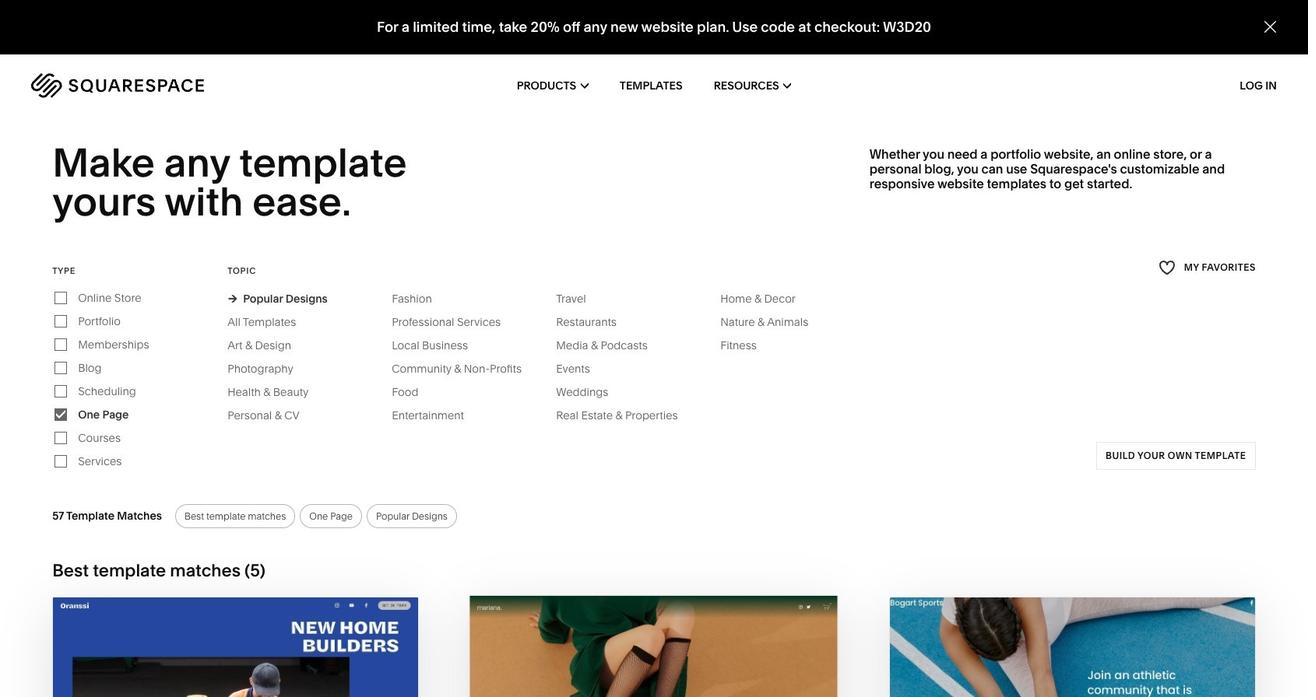 Task type: vqa. For each thing, say whether or not it's contained in the screenshot.
Oranssi image
yes



Task type: describe. For each thing, give the bounding box(es) containing it.
oranssi image
[[53, 598, 419, 698]]



Task type: locate. For each thing, give the bounding box(es) containing it.
mariana image
[[469, 595, 839, 698]]

main content
[[0, 0, 1309, 698]]

bogart image
[[890, 598, 1255, 698]]



